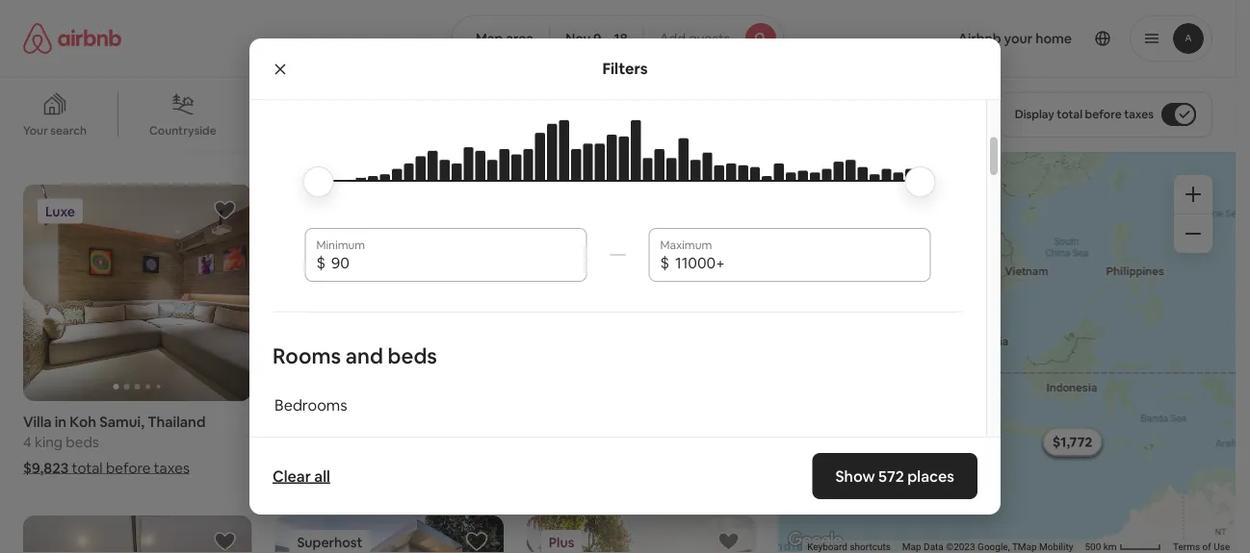 Task type: vqa. For each thing, say whether or not it's contained in the screenshot.
4.75
no



Task type: describe. For each thing, give the bounding box(es) containing it.
add to wishlist: villa in koh samui, thailand image
[[213, 199, 236, 222]]

taxes inside villa in koh samui, thailand 4 king beds $9,823 total before taxes
[[154, 459, 190, 478]]

group containing iconic cities
[[0, 77, 882, 152]]

$3,184 button
[[1043, 429, 1101, 456]]

4 beds $8,764 total before taxes
[[527, 101, 693, 146]]

iconic cities
[[523, 123, 587, 138]]

villa for 8
[[275, 61, 303, 80]]

$1,779
[[1052, 434, 1092, 451]]

filters
[[602, 59, 648, 78]]

rooms
[[273, 342, 341, 370]]

total inside villa in koh samui, thailand 4 king beds $9,823 total before taxes
[[72, 459, 103, 478]]

add guests button
[[643, 15, 784, 62]]

10 beds designed by fractal architecture $13,127 total before taxes
[[23, 81, 242, 146]]

add
[[659, 30, 686, 47]]

thailand for villa in koh samui, thailand 8 king beds
[[399, 61, 457, 80]]

5.0
[[210, 61, 231, 80]]

thailand for villa in koh samui, thailand 7 beds $18,867 total before taxes
[[399, 413, 457, 432]]

and
[[346, 342, 383, 370]]

your
[[23, 123, 48, 138]]

add to wishlist: villa in kuta utara, indonesia image
[[213, 531, 236, 554]]

fractal
[[109, 101, 154, 120]]

nov 9 – 18
[[565, 30, 628, 47]]

10
[[23, 81, 38, 100]]

mobility
[[1039, 542, 1073, 553]]

villa for 7
[[275, 413, 303, 432]]

$911 button
[[1050, 428, 1096, 455]]

koh for 4
[[70, 413, 96, 432]]

$13,127 inside button
[[928, 288, 973, 306]]

clear all
[[273, 467, 330, 486]]

8
[[275, 81, 283, 100]]

$1,875
[[1052, 434, 1093, 451]]

$18,867
[[275, 459, 327, 478]]

of
[[1202, 542, 1211, 553]]

total inside 10 beds designed by fractal architecture $13,127 total before taxes
[[74, 127, 105, 146]]

500 km
[[1085, 542, 1119, 553]]

in for 4
[[55, 413, 67, 432]]

countryside
[[149, 123, 216, 138]]

500 km button
[[1079, 540, 1167, 554]]

none search field containing map area
[[452, 15, 784, 62]]

google map
showing 19 stays. region
[[778, 152, 1236, 554]]

beds inside the villa in koh samui, thailand 8 king beds
[[318, 81, 351, 100]]

total inside 4 beds $8,764 total before taxes
[[575, 127, 606, 146]]

taxes inside the villa in koh samui, thailand 7 beds $18,867 total before taxes
[[412, 459, 448, 478]]

$1,772 button
[[1044, 429, 1101, 456]]

in for 8
[[306, 61, 318, 80]]

display
[[1015, 107, 1054, 122]]

your search
[[23, 123, 87, 138]]

area
[[506, 30, 534, 47]]

$13,127 inside 10 beds designed by fractal architecture $13,127 total before taxes
[[23, 127, 71, 146]]

add to wishlist: villa in kecamatan ubud, indonesia image
[[465, 531, 488, 554]]

$1,875 button
[[1043, 429, 1101, 456]]

add to wishlist: villa in canggu, indonesia image
[[717, 531, 740, 554]]

keyboard shortcuts
[[807, 542, 891, 553]]

$13,127 button
[[919, 284, 982, 311]]

search
[[50, 123, 87, 138]]

11 beds
[[527, 433, 575, 452]]

$911
[[1059, 433, 1087, 450]]

keyboard
[[807, 542, 847, 553]]

villa in koh samui, thailand 4 king beds $9,823 total before taxes
[[23, 413, 206, 478]]

terms of use link
[[1173, 542, 1230, 553]]

shortcuts
[[850, 542, 891, 553]]

4 inside villa in koh samui, thailand 4 king beds $9,823 total before taxes
[[23, 433, 31, 452]]

572
[[878, 467, 904, 486]]

clear
[[273, 467, 311, 486]]

king for 4
[[35, 433, 63, 452]]

500
[[1085, 542, 1101, 553]]

beds inside the villa in koh samui, thailand 7 beds $18,867 total before taxes
[[286, 433, 319, 452]]

before inside villa in koh samui, thailand 4 king beds $9,823 total before taxes
[[106, 459, 151, 478]]

$ for 2nd $ text field from the right
[[316, 253, 326, 272]]

–
[[604, 30, 611, 47]]

5.0 (5)
[[210, 61, 252, 80]]

tropical
[[623, 123, 666, 138]]

9
[[593, 30, 601, 47]]

data
[[924, 542, 943, 553]]

king for 8
[[286, 81, 314, 100]]

11
[[527, 433, 539, 452]]

$9,823
[[23, 459, 69, 478]]

beds inside villa in koh samui, thailand 4 king beds $9,823 total before taxes
[[66, 433, 99, 452]]

google image
[[783, 529, 847, 554]]

18
[[614, 30, 628, 47]]

all
[[314, 467, 330, 486]]



Task type: locate. For each thing, give the bounding box(es) containing it.
samui, for villa in koh samui, thailand 7 beds $18,867 total before taxes
[[351, 413, 396, 432]]

thailand for villa in koh samui, thailand 4 king beds $9,823 total before taxes
[[147, 413, 206, 432]]

2 $ text field from the left
[[675, 253, 919, 272]]

1 $ from the left
[[316, 253, 326, 272]]

km
[[1103, 542, 1117, 553]]

zoom out image
[[1186, 226, 1201, 242]]

$13,127
[[23, 127, 71, 146], [928, 288, 973, 306]]

display total before taxes button
[[998, 91, 1213, 138]]

before inside 10 beds designed by fractal architecture $13,127 total before taxes
[[108, 127, 153, 146]]

©2023
[[946, 542, 975, 553]]

villa up 7
[[275, 413, 303, 432]]

taxes inside 4 beds $8,764 total before taxes
[[657, 127, 693, 146]]

$
[[316, 253, 326, 272], [660, 253, 669, 272]]

1 horizontal spatial $
[[660, 253, 669, 272]]

4
[[527, 101, 535, 120], [23, 433, 31, 452]]

$3,193
[[1053, 435, 1093, 453]]

thailand inside the villa in koh samui, thailand 8 king beds
[[399, 61, 457, 80]]

(5)
[[234, 61, 252, 80]]

show
[[836, 467, 875, 486]]

beds up designed
[[41, 81, 74, 100]]

samui, for villa in koh samui, thailand 8 king beds
[[351, 61, 396, 80]]

0 horizontal spatial map
[[476, 30, 503, 47]]

samui, for villa in koh samui, thailand 4 king beds $9,823 total before taxes
[[99, 413, 144, 432]]

display total before taxes
[[1015, 107, 1154, 122]]

beds inside 4 beds $8,764 total before taxes
[[538, 101, 571, 120]]

in right (5)
[[306, 61, 318, 80]]

before inside button
[[1085, 107, 1122, 122]]

add guests
[[659, 30, 730, 47]]

$3,193 button
[[1044, 431, 1101, 458]]

0 vertical spatial map
[[476, 30, 503, 47]]

beds inside 'filters' dialog
[[388, 342, 437, 370]]

4 up iconic on the top
[[527, 101, 535, 120]]

map inside map area button
[[476, 30, 503, 47]]

nov 9 – 18 button
[[549, 15, 644, 62]]

1 vertical spatial $13,127
[[928, 288, 973, 306]]

google,
[[977, 542, 1010, 553]]

beds right 8
[[318, 81, 351, 100]]

king
[[286, 81, 314, 100], [35, 433, 63, 452]]

in inside the villa in koh samui, thailand 7 beds $18,867 total before taxes
[[306, 413, 318, 432]]

0 vertical spatial $13,127
[[23, 127, 71, 146]]

before right all
[[364, 459, 409, 478]]

map for map data ©2023 google, tmap mobility
[[902, 542, 921, 553]]

0 horizontal spatial 4
[[23, 433, 31, 452]]

samui,
[[351, 61, 396, 80], [99, 413, 144, 432], [351, 413, 396, 432]]

rooms and beds
[[273, 342, 437, 370]]

terms
[[1173, 542, 1200, 553]]

2 $ from the left
[[660, 253, 669, 272]]

$8,764
[[527, 127, 572, 146]]

$3,184
[[1052, 434, 1093, 451]]

$2,272 button
[[1043, 429, 1102, 456]]

total right display
[[1057, 107, 1083, 122]]

king inside villa in koh samui, thailand 4 king beds $9,823 total before taxes
[[35, 433, 63, 452]]

total right $8,764
[[575, 127, 606, 146]]

taxes inside 10 beds designed by fractal architecture $13,127 total before taxes
[[156, 127, 192, 146]]

cities
[[558, 123, 587, 138]]

in
[[306, 61, 318, 80], [55, 413, 67, 432], [306, 413, 318, 432]]

koh
[[321, 61, 348, 80], [70, 413, 96, 432], [321, 413, 348, 432]]

map area
[[476, 30, 534, 47]]

terms of use
[[1173, 542, 1230, 553]]

beds inside 10 beds designed by fractal architecture $13,127 total before taxes
[[41, 81, 74, 100]]

king right 8
[[286, 81, 314, 100]]

1 vertical spatial map
[[902, 542, 921, 553]]

$2,272
[[1051, 434, 1094, 452]]

by
[[90, 101, 106, 120]]

1 horizontal spatial king
[[286, 81, 314, 100]]

koh inside the villa in koh samui, thailand 7 beds $18,867 total before taxes
[[321, 413, 348, 432]]

None search field
[[452, 15, 784, 62]]

villa
[[275, 61, 303, 80], [23, 413, 52, 432], [275, 413, 303, 432]]

villa for 4
[[23, 413, 52, 432]]

koh inside the villa in koh samui, thailand 8 king beds
[[321, 61, 348, 80]]

architecture
[[157, 101, 242, 120]]

$ text field
[[331, 253, 575, 272], [675, 253, 919, 272]]

before inside the villa in koh samui, thailand 7 beds $18,867 total before taxes
[[364, 459, 409, 478]]

total right the $18,867 in the left bottom of the page
[[330, 459, 361, 478]]

total inside the villa in koh samui, thailand 7 beds $18,867 total before taxes
[[330, 459, 361, 478]]

1 vertical spatial 4
[[23, 433, 31, 452]]

show 572 places link
[[812, 454, 978, 500]]

7
[[275, 433, 283, 452]]

beds
[[41, 81, 74, 100], [318, 81, 351, 100], [538, 101, 571, 120], [388, 342, 437, 370], [66, 433, 99, 452], [286, 433, 319, 452], [542, 433, 575, 452]]

clear all button
[[263, 457, 340, 496]]

before right the cities at the left top
[[609, 127, 654, 146]]

koh for 8
[[321, 61, 348, 80]]

before right $9,823 at the left bottom
[[106, 459, 151, 478]]

villa up 8
[[275, 61, 303, 80]]

samui, inside the villa in koh samui, thailand 8 king beds
[[351, 61, 396, 80]]

map for map area
[[476, 30, 503, 47]]

designed
[[23, 101, 86, 120]]

koh inside villa in koh samui, thailand 4 king beds $9,823 total before taxes
[[70, 413, 96, 432]]

total inside button
[[1057, 107, 1083, 122]]

in inside the villa in koh samui, thailand 8 king beds
[[306, 61, 318, 80]]

$1,369 button
[[1043, 429, 1102, 456]]

$1,369
[[1051, 434, 1093, 451]]

zoom in image
[[1186, 187, 1201, 202]]

profile element
[[807, 0, 1213, 77]]

0 horizontal spatial $13,127
[[23, 127, 71, 146]]

1 $ text field from the left
[[331, 253, 575, 272]]

total right $9,823 at the left bottom
[[72, 459, 103, 478]]

tmap
[[1012, 542, 1037, 553]]

taxes inside button
[[1124, 107, 1154, 122]]

samui, inside villa in koh samui, thailand 4 king beds $9,823 total before taxes
[[99, 413, 144, 432]]

beds up $9,823 at the left bottom
[[66, 433, 99, 452]]

bedrooms
[[274, 395, 347, 415]]

places
[[908, 467, 954, 486]]

use
[[1214, 542, 1230, 553]]

villa inside villa in koh samui, thailand 4 king beds $9,823 total before taxes
[[23, 413, 52, 432]]

group
[[0, 77, 882, 152], [23, 185, 252, 402], [275, 185, 504, 402], [527, 185, 755, 402], [23, 516, 252, 554], [275, 516, 504, 554], [527, 516, 755, 554]]

0 vertical spatial 4
[[527, 101, 535, 120]]

iconic
[[523, 123, 555, 138]]

most stays cost more than $2,750 per night. image
[[320, 120, 915, 236]]

king up $9,823 at the left bottom
[[35, 433, 63, 452]]

0 horizontal spatial king
[[35, 433, 63, 452]]

villa in koh samui, thailand 8 king beds
[[275, 61, 457, 100]]

thailand inside the villa in koh samui, thailand 7 beds $18,867 total before taxes
[[399, 413, 457, 432]]

5.0 out of 5 average rating,  5 reviews image
[[195, 61, 252, 80]]

thailand
[[399, 61, 457, 80], [147, 413, 206, 432], [399, 413, 457, 432]]

map left data
[[902, 542, 921, 553]]

beds right 7
[[286, 433, 319, 452]]

map data ©2023 google, tmap mobility
[[902, 542, 1073, 553]]

guests
[[689, 30, 730, 47]]

1 horizontal spatial 4
[[527, 101, 535, 120]]

taxes
[[1124, 107, 1154, 122], [156, 127, 192, 146], [657, 127, 693, 146], [154, 459, 190, 478], [412, 459, 448, 478]]

in inside villa in koh samui, thailand 4 king beds $9,823 total before taxes
[[55, 413, 67, 432]]

before right display
[[1085, 107, 1122, 122]]

1 horizontal spatial $13,127
[[928, 288, 973, 306]]

keyboard shortcuts button
[[807, 541, 891, 554]]

in for 7
[[306, 413, 318, 432]]

koh for 7
[[321, 413, 348, 432]]

4 up $9,823 at the left bottom
[[23, 433, 31, 452]]

0 horizontal spatial $ text field
[[331, 253, 575, 272]]

nov
[[565, 30, 591, 47]]

map area button
[[452, 15, 550, 62]]

filters dialog
[[249, 16, 1001, 554]]

before down fractal
[[108, 127, 153, 146]]

samui, inside the villa in koh samui, thailand 7 beds $18,867 total before taxes
[[351, 413, 396, 432]]

beds up iconic cities
[[538, 101, 571, 120]]

total down by
[[74, 127, 105, 146]]

thailand inside villa in koh samui, thailand 4 king beds $9,823 total before taxes
[[147, 413, 206, 432]]

villa up $9,823 at the left bottom
[[23, 413, 52, 432]]

4 inside 4 beds $8,764 total before taxes
[[527, 101, 535, 120]]

villa in koh samui, thailand 7 beds $18,867 total before taxes
[[275, 413, 457, 478]]

1 vertical spatial king
[[35, 433, 63, 452]]

$1,779 button
[[1043, 429, 1101, 456]]

villa inside the villa in koh samui, thailand 8 king beds
[[275, 61, 303, 80]]

in up $9,823 at the left bottom
[[55, 413, 67, 432]]

map
[[476, 30, 503, 47], [902, 542, 921, 553]]

show 572 places
[[836, 467, 954, 486]]

0 vertical spatial king
[[286, 81, 314, 100]]

villa inside the villa in koh samui, thailand 7 beds $18,867 total before taxes
[[275, 413, 303, 432]]

$1,772
[[1052, 434, 1092, 451]]

beds right and
[[388, 342, 437, 370]]

0 horizontal spatial $
[[316, 253, 326, 272]]

king inside the villa in koh samui, thailand 8 king beds
[[286, 81, 314, 100]]

total
[[1057, 107, 1083, 122], [74, 127, 105, 146], [575, 127, 606, 146], [72, 459, 103, 478], [330, 459, 361, 478]]

in up the $18,867 in the left bottom of the page
[[306, 413, 318, 432]]

1 horizontal spatial $ text field
[[675, 253, 919, 272]]

map left area at the top left of the page
[[476, 30, 503, 47]]

before
[[1085, 107, 1122, 122], [108, 127, 153, 146], [609, 127, 654, 146], [106, 459, 151, 478], [364, 459, 409, 478]]

1 horizontal spatial map
[[902, 542, 921, 553]]

beds right 11
[[542, 433, 575, 452]]

$ for 1st $ text field from the right
[[660, 253, 669, 272]]

before inside 4 beds $8,764 total before taxes
[[609, 127, 654, 146]]



